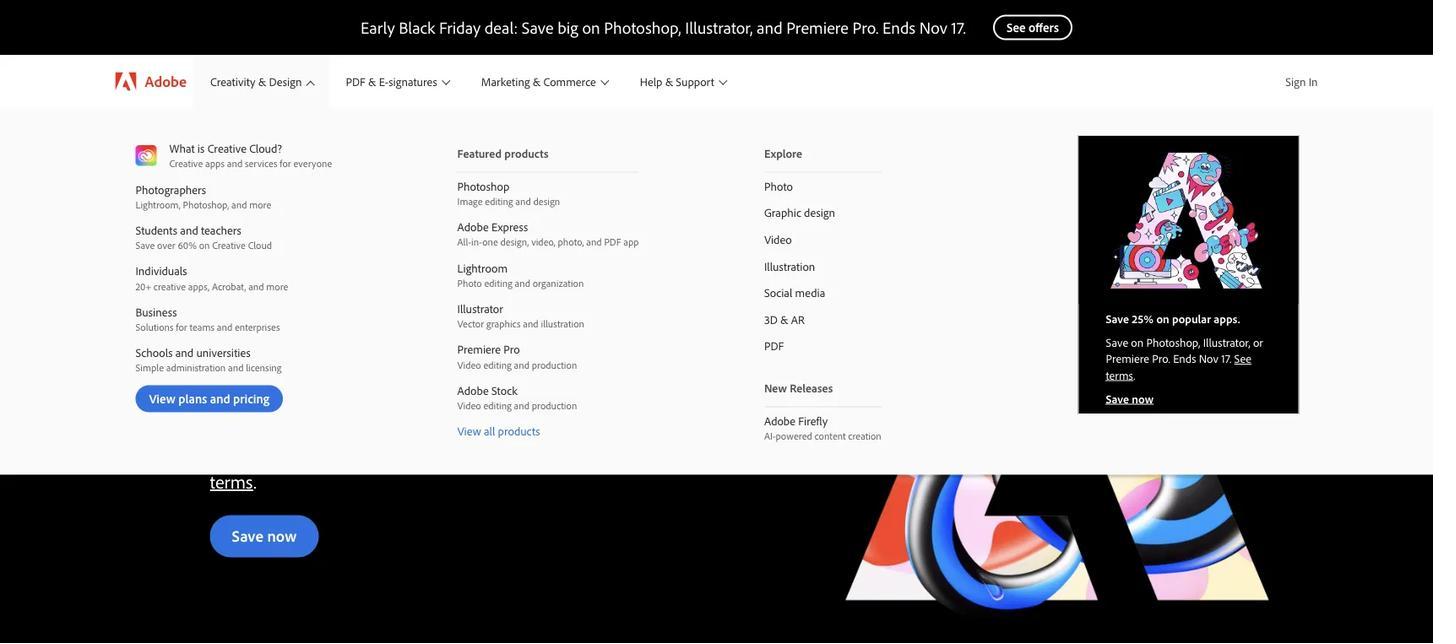 Task type: describe. For each thing, give the bounding box(es) containing it.
adobe for adobe express all-in-one design, video, photo, and pdf app
[[458, 220, 489, 234]]

administration
[[166, 362, 226, 374]]

organization
[[533, 277, 584, 289]]

explore
[[765, 146, 803, 161]]

help & support
[[640, 74, 715, 89]]

off.
[[351, 351, 400, 398]]

help & support button
[[623, 55, 742, 108]]

3d
[[765, 312, 778, 327]]

ar
[[791, 312, 805, 327]]

video link
[[738, 226, 909, 253]]

social
[[765, 286, 793, 300]]

creation
[[849, 430, 882, 442]]

1 horizontal spatial see terms link
[[1106, 352, 1252, 383]]

individuals 20+ creative apps, acrobat, and more
[[136, 264, 288, 293]]

the
[[210, 442, 234, 466]]

vector
[[458, 318, 484, 330]]

early black friday deal. get 25% off.
[[210, 305, 571, 398]]

pdf link
[[738, 333, 909, 360]]

illustration
[[541, 318, 585, 330]]

everyone
[[294, 157, 332, 170]]

photoshop, inside buy photoshop, illustrator, or premiere pro, and save for the first six months.
[[243, 414, 328, 438]]

editing inside photoshop image editing and design
[[485, 195, 513, 208]]

illustrator, inside the 'save on photoshop, illustrator, or premiere pro. ends nov 17.'
[[1204, 335, 1251, 350]]

deal:
[[485, 16, 518, 38]]

and inside photographers lightroom, photoshop, and more
[[232, 198, 247, 211]]

0 horizontal spatial see terms link
[[210, 442, 627, 493]]

e-
[[379, 74, 389, 89]]

save down first
[[232, 526, 264, 546]]

for inside business solutions for teams and enterprises
[[176, 321, 187, 333]]

illustration link
[[738, 253, 909, 280]]

big
[[558, 16, 579, 38]]

black for save
[[399, 16, 435, 38]]

view plans and pricing
[[149, 391, 270, 407]]

20+
[[136, 280, 151, 293]]

adobe express all-in-one design, video, photo, and pdf app
[[458, 220, 639, 248]]

pdf inside adobe express all-in-one design, video, photo, and pdf app
[[604, 236, 621, 248]]

0 horizontal spatial ends
[[504, 442, 540, 466]]

explore heading
[[765, 135, 882, 173]]

25% inside early black friday deal. get 25% off.
[[274, 351, 342, 398]]

illustrator
[[458, 301, 503, 316]]

save now for leftmost save now link
[[232, 526, 297, 546]]

now for leftmost save now link
[[267, 526, 297, 546]]

99 ends nov 17.
[[480, 442, 600, 466]]

design inside photoshop image editing and design
[[534, 195, 560, 208]]

photoshop, up help
[[604, 16, 682, 38]]

video,
[[532, 236, 556, 248]]

1 vertical spatial creative
[[169, 157, 203, 170]]

0 vertical spatial video
[[765, 232, 792, 247]]

adobe for adobe firefly ai-powered content creation
[[765, 413, 796, 428]]

photo link
[[738, 173, 909, 200]]

or inside the 'save on photoshop, illustrator, or premiere pro. ends nov 17.'
[[1254, 335, 1264, 350]]

video for adobe stock
[[458, 399, 481, 412]]

illustrator vector graphics and illustration
[[458, 301, 585, 330]]

25% inside main element
[[1132, 312, 1154, 326]]

1 horizontal spatial nov
[[920, 16, 948, 38]]

social media
[[765, 286, 826, 300]]

ai-
[[765, 430, 776, 442]]

products inside heading
[[505, 146, 549, 161]]

premiere inside the 'save on photoshop, illustrator, or premiere pro. ends nov 17.'
[[1106, 352, 1150, 366]]

view all products link
[[430, 418, 666, 445]]

on inside the 'save on photoshop, illustrator, or premiere pro. ends nov 17.'
[[1132, 335, 1144, 350]]

early for early black friday deal. get 25% off.
[[210, 305, 290, 352]]

see inside main element
[[1235, 352, 1252, 366]]

and inside the illustrator vector graphics and illustration
[[523, 318, 539, 330]]

early for early black friday deal: save big on photoshop, illustrator, and premiere pro. ends nov 17.
[[361, 16, 395, 38]]

creativity & design button
[[193, 55, 329, 108]]

0 vertical spatial creative
[[208, 141, 247, 156]]

business
[[136, 305, 177, 319]]

featured products
[[458, 146, 549, 161]]

photoshop, inside photographers lightroom, photoshop, and more
[[183, 198, 229, 211]]

sign in
[[1286, 74, 1318, 89]]

save inside the 'save on photoshop, illustrator, or premiere pro. ends nov 17.'
[[1106, 335, 1129, 350]]

photo inside "photo" link
[[765, 179, 793, 194]]

for for what is creative cloud? creative apps and services for everyone
[[280, 157, 291, 170]]

schools and universities simple administration and licensing
[[136, 346, 282, 374]]

express
[[492, 220, 528, 234]]

graphics
[[486, 318, 521, 330]]

and inside business solutions for teams and enterprises
[[217, 321, 233, 333]]

1 vertical spatial .
[[253, 470, 257, 493]]

illustration
[[765, 259, 816, 274]]

apps.
[[1214, 312, 1241, 326]]

powered
[[776, 430, 813, 442]]

services
[[245, 157, 278, 170]]

what
[[169, 141, 195, 156]]

0 horizontal spatial see
[[600, 442, 627, 466]]

photo inside lightroom photo editing and organization
[[458, 277, 482, 289]]

deal.
[[496, 305, 571, 352]]

editing inside the premiere pro video editing and production
[[484, 358, 512, 371]]

adobe firefly ai-powered content creation
[[765, 413, 882, 442]]

one
[[483, 236, 498, 248]]

buy
[[210, 414, 239, 438]]

premiere inside the premiere pro video editing and production
[[458, 342, 501, 357]]

pro,
[[504, 414, 532, 438]]

creative
[[154, 280, 186, 293]]

simple
[[136, 362, 164, 374]]

and inside lightroom photo editing and organization
[[515, 277, 531, 289]]

universities
[[196, 346, 251, 360]]

save down the 'save on photoshop, illustrator, or premiere pro. ends nov 17.'
[[1106, 391, 1130, 406]]

enterprises
[[235, 321, 280, 333]]

photoshop, inside the 'save on photoshop, illustrator, or premiere pro. ends nov 17.'
[[1147, 335, 1201, 350]]

in
[[1309, 74, 1318, 89]]

now for save now link to the top
[[1132, 391, 1154, 406]]

and inside what is creative cloud? creative apps and services for everyone
[[227, 157, 243, 170]]

what is creative cloud? creative apps and services for everyone
[[169, 141, 332, 170]]

adobe link
[[109, 55, 193, 108]]

offers
[[1029, 19, 1060, 35]]

popular
[[1173, 312, 1212, 326]]

see offers
[[1007, 19, 1060, 35]]

view for view all products
[[458, 424, 481, 439]]

pricing
[[233, 391, 270, 407]]

teams
[[190, 321, 215, 333]]

individuals
[[136, 264, 187, 279]]

60%
[[178, 239, 197, 252]]

adobe, inc. image
[[115, 72, 136, 91]]

see terms for leftmost see terms link
[[210, 442, 627, 493]]

cloud
[[248, 239, 272, 252]]

design
[[269, 74, 302, 89]]

get
[[210, 351, 265, 398]]

& for pdf
[[368, 74, 376, 89]]

first
[[239, 442, 267, 466]]

terms for leftmost see terms link
[[210, 470, 253, 493]]

& for 3d
[[781, 312, 789, 327]]

99
[[480, 442, 500, 466]]

photo,
[[558, 236, 584, 248]]

students and teachers save over 60% on creative cloud
[[136, 223, 272, 252]]

design inside 'link'
[[804, 205, 836, 220]]

pro. inside the 'save on photoshop, illustrator, or premiere pro. ends nov 17.'
[[1153, 352, 1171, 366]]

students
[[136, 223, 177, 238]]

commerce
[[544, 74, 596, 89]]

in-
[[472, 236, 483, 248]]

business solutions for teams and enterprises
[[136, 305, 280, 333]]

stock
[[492, 383, 518, 398]]

apps,
[[188, 280, 210, 293]]

graphic
[[765, 205, 802, 220]]



Task type: locate. For each thing, give the bounding box(es) containing it.
support
[[676, 74, 715, 89]]

1 vertical spatial products
[[498, 424, 540, 439]]

1 horizontal spatial pro.
[[1153, 352, 1171, 366]]

1 production from the top
[[532, 358, 577, 371]]

production down illustration
[[532, 358, 577, 371]]

& right 3d
[[781, 312, 789, 327]]

production for stock
[[532, 399, 577, 412]]

friday
[[439, 16, 481, 38], [391, 305, 488, 352]]

1 vertical spatial friday
[[391, 305, 488, 352]]

content
[[815, 430, 846, 442]]

& right marketing
[[533, 74, 541, 89]]

1 horizontal spatial terms
[[1106, 368, 1134, 383]]

1 horizontal spatial design
[[804, 205, 836, 220]]

save inside students and teachers save over 60% on creative cloud
[[136, 239, 155, 252]]

for right services
[[280, 157, 291, 170]]

save left the big
[[522, 16, 554, 38]]

design down "photo" link
[[804, 205, 836, 220]]

1 vertical spatial early
[[210, 305, 290, 352]]

& inside "popup button"
[[665, 74, 674, 89]]

2 horizontal spatial ends
[[1174, 352, 1197, 366]]

photographers lightroom, photoshop, and more
[[136, 182, 271, 211]]

video up view all products
[[458, 399, 481, 412]]

photo up graphic
[[765, 179, 793, 194]]

terms for right see terms link
[[1106, 368, 1134, 383]]

0 horizontal spatial or
[[411, 414, 427, 438]]

nov
[[920, 16, 948, 38], [1200, 352, 1219, 366], [545, 442, 575, 466]]

illustrator, down the apps.
[[1204, 335, 1251, 350]]

pro
[[504, 342, 520, 357]]

pdf & e-signatures
[[346, 74, 437, 89]]

1 horizontal spatial .
[[1134, 368, 1136, 383]]

see terms inside main element
[[1106, 352, 1252, 383]]

1 vertical spatial for
[[176, 321, 187, 333]]

more up cloud
[[249, 198, 271, 211]]

creative up 'apps'
[[208, 141, 247, 156]]

1 vertical spatial ends
[[1174, 352, 1197, 366]]

1 vertical spatial video
[[458, 358, 481, 371]]

1 vertical spatial photo
[[458, 277, 482, 289]]

illustrator, inside buy photoshop, illustrator, or premiere pro, and save for the first six months.
[[332, 414, 407, 438]]

1 vertical spatial save now link
[[210, 516, 319, 558]]

0 vertical spatial production
[[532, 358, 577, 371]]

1 vertical spatial production
[[532, 399, 577, 412]]

pdf left app
[[604, 236, 621, 248]]

products right "all"
[[498, 424, 540, 439]]

save down students
[[136, 239, 155, 252]]

friday down the lightroom
[[391, 305, 488, 352]]

photoshop,
[[604, 16, 682, 38], [183, 198, 229, 211], [1147, 335, 1201, 350], [243, 414, 328, 438]]

early black friday deal: save big on photoshop, illustrator, and premiere pro. ends nov 17.
[[361, 16, 967, 38]]

adobe inside adobe express all-in-one design, video, photo, and pdf app
[[458, 220, 489, 234]]

and inside adobe express all-in-one design, video, photo, and pdf app
[[587, 236, 602, 248]]

& inside dropdown button
[[258, 74, 266, 89]]

0 vertical spatial 17.
[[952, 16, 967, 38]]

2 horizontal spatial see
[[1235, 352, 1252, 366]]

for for buy photoshop, illustrator, or premiere pro, and save for the first six months.
[[607, 414, 628, 438]]

friday for deal.
[[391, 305, 488, 352]]

products up photoshop image editing and design
[[505, 146, 549, 161]]

new releases
[[765, 381, 833, 396]]

new releases heading
[[765, 370, 882, 408]]

1 vertical spatial view
[[458, 424, 481, 439]]

on inside students and teachers save over 60% on creative cloud
[[199, 239, 210, 252]]

adobe up in-
[[458, 220, 489, 234]]

editing down stock
[[484, 399, 512, 412]]

image
[[458, 195, 483, 208]]

& inside "dropdown button"
[[368, 74, 376, 89]]

or
[[1254, 335, 1264, 350], [411, 414, 427, 438]]

0 horizontal spatial see terms
[[210, 442, 627, 493]]

save now link down first
[[210, 516, 319, 558]]

save now down the 'save on photoshop, illustrator, or premiere pro. ends nov 17.'
[[1106, 391, 1154, 406]]

video down vector
[[458, 358, 481, 371]]

see terms link down "all"
[[210, 442, 627, 493]]

0 vertical spatial view
[[149, 391, 176, 407]]

view all products
[[458, 424, 540, 439]]

featured products heading
[[458, 135, 639, 173]]

see terms link down save 25% on popular apps.
[[1106, 352, 1252, 383]]

2 vertical spatial for
[[607, 414, 628, 438]]

0 horizontal spatial terms
[[210, 470, 253, 493]]

acrobat,
[[212, 280, 246, 293]]

1 horizontal spatial or
[[1254, 335, 1264, 350]]

0 horizontal spatial black
[[298, 305, 383, 352]]

0 horizontal spatial now
[[267, 526, 297, 546]]

save now link down the 'save on photoshop, illustrator, or premiere pro. ends nov 17.'
[[1106, 391, 1154, 406]]

3d & ar link
[[738, 306, 909, 333]]

17. down save
[[580, 442, 596, 466]]

lightroom photo editing and organization
[[458, 261, 584, 289]]

1 vertical spatial 25%
[[274, 351, 342, 398]]

1 vertical spatial see
[[1235, 352, 1252, 366]]

save
[[569, 414, 603, 438]]

schools
[[136, 346, 173, 360]]

adobe left stock
[[458, 383, 489, 398]]

0 vertical spatial products
[[505, 146, 549, 161]]

production inside the premiere pro video editing and production
[[532, 358, 577, 371]]

17. left see offers link
[[952, 16, 967, 38]]

2 vertical spatial see
[[600, 442, 627, 466]]

on right "60%"
[[199, 239, 210, 252]]

featured
[[458, 146, 502, 161]]

see down the apps.
[[1235, 352, 1252, 366]]

see terms down save 25% on popular apps.
[[1106, 352, 1252, 383]]

sign in button
[[1279, 61, 1325, 102]]

1 vertical spatial terms
[[210, 470, 253, 493]]

on down save 25% on popular apps.
[[1132, 335, 1144, 350]]

1 horizontal spatial illustrator,
[[686, 16, 753, 38]]

photoshop
[[458, 179, 510, 194]]

1 horizontal spatial view
[[458, 424, 481, 439]]

0 horizontal spatial .
[[253, 470, 257, 493]]

social media link
[[738, 280, 909, 306]]

releases
[[790, 381, 833, 396]]

photo
[[765, 179, 793, 194], [458, 277, 482, 289]]

video inside adobe stock video editing and production
[[458, 399, 481, 412]]

view left the plans
[[149, 391, 176, 407]]

production
[[532, 358, 577, 371], [532, 399, 577, 412]]

on
[[583, 16, 601, 38], [199, 239, 210, 252], [1157, 312, 1170, 326], [1132, 335, 1144, 350]]

1 vertical spatial black
[[298, 305, 383, 352]]

and inside adobe stock video editing and production
[[514, 399, 530, 412]]

now down the 'save on photoshop, illustrator, or premiere pro. ends nov 17.'
[[1132, 391, 1154, 406]]

video down graphic
[[765, 232, 792, 247]]

see offers link
[[994, 15, 1073, 40]]

0 vertical spatial photo
[[765, 179, 793, 194]]

products
[[505, 146, 549, 161], [498, 424, 540, 439]]

2 vertical spatial video
[[458, 399, 481, 412]]

0 horizontal spatial pro.
[[853, 16, 879, 38]]

creativity & design
[[210, 74, 302, 89]]

3d & ar
[[765, 312, 805, 327]]

creativity
[[210, 74, 256, 89]]

ends inside the 'save on photoshop, illustrator, or premiere pro. ends nov 17.'
[[1174, 352, 1197, 366]]

and inside students and teachers save over 60% on creative cloud
[[180, 223, 198, 238]]

2 horizontal spatial illustrator,
[[1204, 335, 1251, 350]]

1 vertical spatial nov
[[1200, 352, 1219, 366]]

pdf inside "dropdown button"
[[346, 74, 366, 89]]

2 vertical spatial nov
[[545, 442, 575, 466]]

0 horizontal spatial save now link
[[210, 516, 319, 558]]

early up licensing
[[210, 305, 290, 352]]

photographers
[[136, 182, 206, 197]]

adobe inside adobe firefly ai-powered content creation
[[765, 413, 796, 428]]

production inside adobe stock video editing and production
[[532, 399, 577, 412]]

black inside early black friday deal. get 25% off.
[[298, 305, 383, 352]]

save now inside main element
[[1106, 391, 1154, 406]]

& for help
[[665, 74, 674, 89]]

0 vertical spatial terms
[[1106, 368, 1134, 383]]

1 vertical spatial illustrator,
[[1204, 335, 1251, 350]]

over
[[157, 239, 175, 252]]

black for get
[[298, 305, 383, 352]]

lightroom,
[[136, 198, 181, 211]]

all-
[[458, 236, 472, 248]]

2 horizontal spatial 17.
[[1222, 352, 1232, 366]]

friday inside early black friday deal. get 25% off.
[[391, 305, 488, 352]]

0 vertical spatial save now
[[1106, 391, 1154, 406]]

2 production from the top
[[532, 399, 577, 412]]

and inside photoshop image editing and design
[[516, 195, 531, 208]]

design up adobe express all-in-one design, video, photo, and pdf app
[[534, 195, 560, 208]]

pdf left e-
[[346, 74, 366, 89]]

1 vertical spatial now
[[267, 526, 297, 546]]

0 horizontal spatial early
[[210, 305, 290, 352]]

save
[[522, 16, 554, 38], [136, 239, 155, 252], [1106, 312, 1130, 326], [1106, 335, 1129, 350], [1106, 391, 1130, 406], [232, 526, 264, 546]]

editing inside lightroom photo editing and organization
[[484, 277, 513, 289]]

video inside the premiere pro video editing and production
[[458, 358, 481, 371]]

editing down the photoshop
[[485, 195, 513, 208]]

17. down the apps.
[[1222, 352, 1232, 366]]

black down the early black friday deal. get 25% off. image
[[298, 305, 383, 352]]

0 vertical spatial 25%
[[1132, 312, 1154, 326]]

pdf for pdf link
[[765, 339, 784, 354]]

creative
[[208, 141, 247, 156], [169, 157, 203, 170], [212, 239, 246, 252]]

0 vertical spatial ends
[[883, 16, 916, 38]]

0 horizontal spatial save now
[[232, 526, 297, 546]]

creative down "teachers"
[[212, 239, 246, 252]]

& inside dropdown button
[[533, 74, 541, 89]]

pdf down 3d
[[765, 339, 784, 354]]

marketing
[[481, 74, 530, 89]]

design,
[[501, 236, 529, 248]]

illustrator, down off.
[[332, 414, 407, 438]]

& left e-
[[368, 74, 376, 89]]

0 horizontal spatial 17.
[[580, 442, 596, 466]]

1 vertical spatial or
[[411, 414, 427, 438]]

2 vertical spatial ends
[[504, 442, 540, 466]]

. down first
[[253, 470, 257, 493]]

1 vertical spatial save now
[[232, 526, 297, 546]]

0 horizontal spatial design
[[534, 195, 560, 208]]

early black friday deal. get 25% off. image
[[210, 231, 409, 285]]

2 vertical spatial illustrator,
[[332, 414, 407, 438]]

0 vertical spatial pro.
[[853, 16, 879, 38]]

& for marketing
[[533, 74, 541, 89]]

see terms link
[[1106, 352, 1252, 383], [210, 442, 627, 493]]

creative inside students and teachers save over 60% on creative cloud
[[212, 239, 246, 252]]

video for premiere pro
[[458, 358, 481, 371]]

adobe up ai-
[[765, 413, 796, 428]]

1 vertical spatial pdf
[[604, 236, 621, 248]]

adobe inside adobe stock video editing and production
[[458, 383, 489, 398]]

early up e-
[[361, 16, 395, 38]]

premiere pro video editing and production
[[458, 342, 577, 371]]

for right save
[[607, 414, 628, 438]]

0 vertical spatial see terms link
[[1106, 352, 1252, 383]]

friday left deal:
[[439, 16, 481, 38]]

25% left popular
[[1132, 312, 1154, 326]]

1 vertical spatial more
[[266, 280, 288, 293]]

on left popular
[[1157, 312, 1170, 326]]

pdf for pdf & e-signatures
[[346, 74, 366, 89]]

video
[[765, 232, 792, 247], [458, 358, 481, 371], [458, 399, 481, 412]]

photoshop, up "teachers"
[[183, 198, 229, 211]]

app
[[624, 236, 639, 248]]

terms down 'the'
[[210, 470, 253, 493]]

17. inside the 'save on photoshop, illustrator, or premiere pro. ends nov 17.'
[[1222, 352, 1232, 366]]

2 horizontal spatial nov
[[1200, 352, 1219, 366]]

now down six
[[267, 526, 297, 546]]

help
[[640, 74, 663, 89]]

early inside early black friday deal. get 25% off.
[[210, 305, 290, 352]]

graphic design
[[765, 205, 836, 220]]

1 horizontal spatial 25%
[[1132, 312, 1154, 326]]

2 vertical spatial 17.
[[580, 442, 596, 466]]

0 vertical spatial early
[[361, 16, 395, 38]]

adobe right adobe, inc. icon
[[145, 72, 187, 91]]

0 vertical spatial see terms
[[1106, 352, 1252, 383]]

more
[[249, 198, 271, 211], [266, 280, 288, 293]]

now inside main element
[[1132, 391, 1154, 406]]

0 vertical spatial nov
[[920, 16, 948, 38]]

black up signatures
[[399, 16, 435, 38]]

photoshop, up six
[[243, 414, 328, 438]]

months.
[[295, 442, 356, 466]]

see terms for right see terms link
[[1106, 352, 1252, 383]]

editing inside adobe stock video editing and production
[[484, 399, 512, 412]]

. down the 'save on photoshop, illustrator, or premiere pro. ends nov 17.'
[[1134, 368, 1136, 383]]

0 horizontal spatial view
[[149, 391, 176, 407]]

1 vertical spatial pro.
[[1153, 352, 1171, 366]]

1 horizontal spatial save now
[[1106, 391, 1154, 406]]

& for creativity
[[258, 74, 266, 89]]

0 vertical spatial save now link
[[1106, 391, 1154, 406]]

media
[[796, 286, 826, 300]]

editing down pro
[[484, 358, 512, 371]]

1 horizontal spatial see terms
[[1106, 352, 1252, 383]]

main element
[[0, 55, 1434, 475]]

illustrator, up support
[[686, 16, 753, 38]]

0 vertical spatial .
[[1134, 368, 1136, 383]]

save now link
[[1106, 391, 1154, 406], [210, 516, 319, 558]]

pdf
[[346, 74, 366, 89], [604, 236, 621, 248], [765, 339, 784, 354]]

0 vertical spatial pdf
[[346, 74, 366, 89]]

save now down first
[[232, 526, 297, 546]]

1 horizontal spatial see
[[1007, 19, 1026, 35]]

2 horizontal spatial pdf
[[765, 339, 784, 354]]

0 horizontal spatial nov
[[545, 442, 575, 466]]

and inside the premiere pro video editing and production
[[514, 358, 530, 371]]

. inside main element
[[1134, 368, 1136, 383]]

adobe stock video editing and production
[[458, 383, 577, 412]]

or inside buy photoshop, illustrator, or premiere pro, and save for the first six months.
[[411, 414, 427, 438]]

premiere inside buy photoshop, illustrator, or premiere pro, and save for the first six months.
[[431, 414, 499, 438]]

lightroom
[[458, 261, 508, 275]]

more inside individuals 20+ creative apps, acrobat, and more
[[266, 280, 288, 293]]

see down save
[[600, 442, 627, 466]]

signatures
[[389, 74, 437, 89]]

0 horizontal spatial pdf
[[346, 74, 366, 89]]

solutions
[[136, 321, 174, 333]]

marketing & commerce button
[[465, 55, 623, 108]]

more inside photographers lightroom, photoshop, and more
[[249, 198, 271, 211]]

0 vertical spatial black
[[399, 16, 435, 38]]

1 horizontal spatial ends
[[883, 16, 916, 38]]

illustrator,
[[686, 16, 753, 38], [1204, 335, 1251, 350], [332, 414, 407, 438]]

0 vertical spatial for
[[280, 157, 291, 170]]

terms down the 'save on photoshop, illustrator, or premiere pro. ends nov 17.'
[[1106, 368, 1134, 383]]

1 vertical spatial 17.
[[1222, 352, 1232, 366]]

& left design
[[258, 74, 266, 89]]

for inside buy photoshop, illustrator, or premiere pro, and save for the first six months.
[[607, 414, 628, 438]]

new
[[765, 381, 787, 396]]

buy photoshop, illustrator, or premiere pro, and save for the first six months.
[[210, 414, 628, 466]]

see left the offers
[[1007, 19, 1026, 35]]

production up view all products link
[[532, 399, 577, 412]]

photoshop, down save 25% on popular apps.
[[1147, 335, 1201, 350]]

on right the big
[[583, 16, 601, 38]]

for left teams in the left of the page
[[176, 321, 187, 333]]

terms inside main element
[[1106, 368, 1134, 383]]

see terms down "all"
[[210, 442, 627, 493]]

creative down what
[[169, 157, 203, 170]]

0 horizontal spatial photo
[[458, 277, 482, 289]]

view for view plans and pricing
[[149, 391, 176, 407]]

editing down the lightroom
[[484, 277, 513, 289]]

1 horizontal spatial for
[[280, 157, 291, 170]]

ends
[[883, 16, 916, 38], [1174, 352, 1197, 366], [504, 442, 540, 466]]

0 horizontal spatial for
[[176, 321, 187, 333]]

1 horizontal spatial now
[[1132, 391, 1154, 406]]

1 horizontal spatial 17.
[[952, 16, 967, 38]]

2 horizontal spatial for
[[607, 414, 628, 438]]

teachers
[[201, 223, 241, 238]]

0 vertical spatial illustrator,
[[686, 16, 753, 38]]

adobe for adobe stock video editing and production
[[458, 383, 489, 398]]

save down save 25% on popular apps.
[[1106, 335, 1129, 350]]

firefly
[[799, 413, 828, 428]]

more down cloud
[[266, 280, 288, 293]]

0 vertical spatial see
[[1007, 19, 1026, 35]]

17.
[[952, 16, 967, 38], [1222, 352, 1232, 366], [580, 442, 596, 466]]

view left "all"
[[458, 424, 481, 439]]

early
[[361, 16, 395, 38], [210, 305, 290, 352]]

friday for deal:
[[439, 16, 481, 38]]

& right help
[[665, 74, 674, 89]]

2 vertical spatial pdf
[[765, 339, 784, 354]]

black
[[399, 16, 435, 38], [298, 305, 383, 352]]

now inside save now link
[[267, 526, 297, 546]]

and inside individuals 20+ creative apps, acrobat, and more
[[249, 280, 264, 293]]

nov inside the 'save on photoshop, illustrator, or premiere pro. ends nov 17.'
[[1200, 352, 1219, 366]]

photo down the lightroom
[[458, 277, 482, 289]]

terms
[[1106, 368, 1134, 383], [210, 470, 253, 493]]

2 vertical spatial creative
[[212, 239, 246, 252]]

production for pro
[[532, 358, 577, 371]]

save up the 'save on photoshop, illustrator, or premiere pro. ends nov 17.'
[[1106, 312, 1130, 326]]

save now inside save now link
[[232, 526, 297, 546]]

1 horizontal spatial save now link
[[1106, 391, 1154, 406]]

save now for save now link to the top
[[1106, 391, 1154, 406]]

adobe for adobe
[[145, 72, 187, 91]]

for inside what is creative cloud? creative apps and services for everyone
[[280, 157, 291, 170]]

and inside buy photoshop, illustrator, or premiere pro, and save for the first six months.
[[537, 414, 565, 438]]

1 horizontal spatial pdf
[[604, 236, 621, 248]]

25% right pricing
[[274, 351, 342, 398]]



Task type: vqa. For each thing, say whether or not it's contained in the screenshot.
find
no



